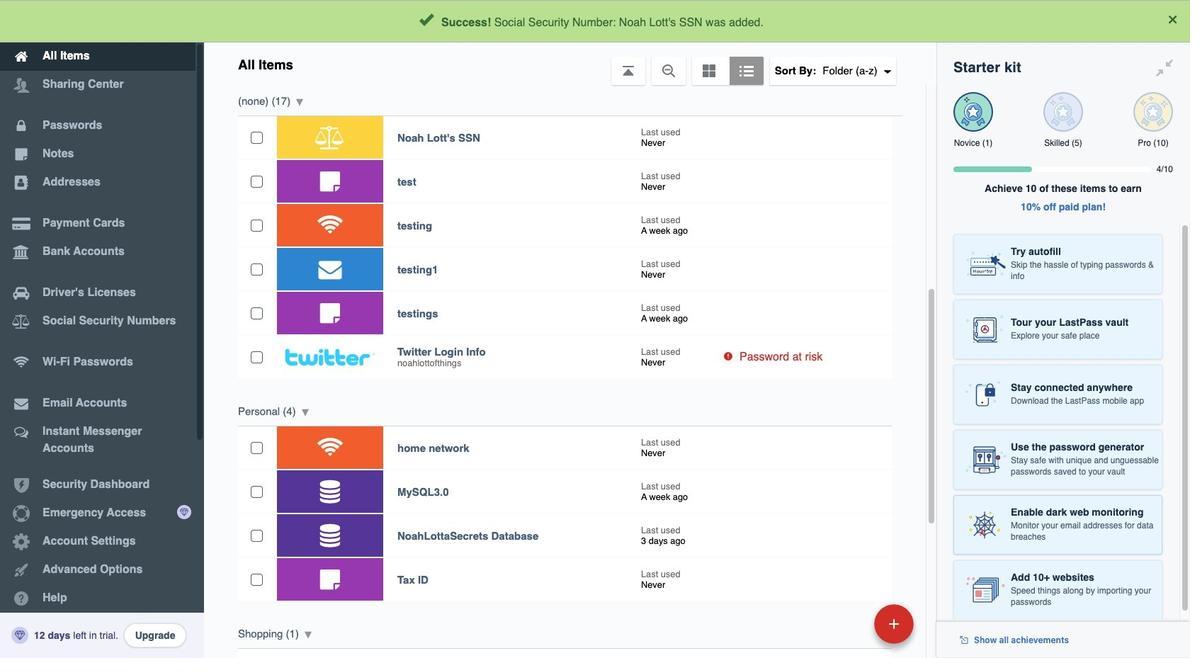 Task type: locate. For each thing, give the bounding box(es) containing it.
alert
[[0, 0, 1190, 43]]

new item element
[[777, 604, 919, 644]]



Task type: describe. For each thing, give the bounding box(es) containing it.
vault options navigation
[[204, 43, 937, 85]]

main navigation navigation
[[0, 0, 204, 658]]

new item navigation
[[777, 600, 923, 658]]

Search search field
[[342, 6, 908, 37]]

search my vault text field
[[342, 6, 908, 37]]



Task type: vqa. For each thing, say whether or not it's contained in the screenshot.
Search SEARCH BOX
yes



